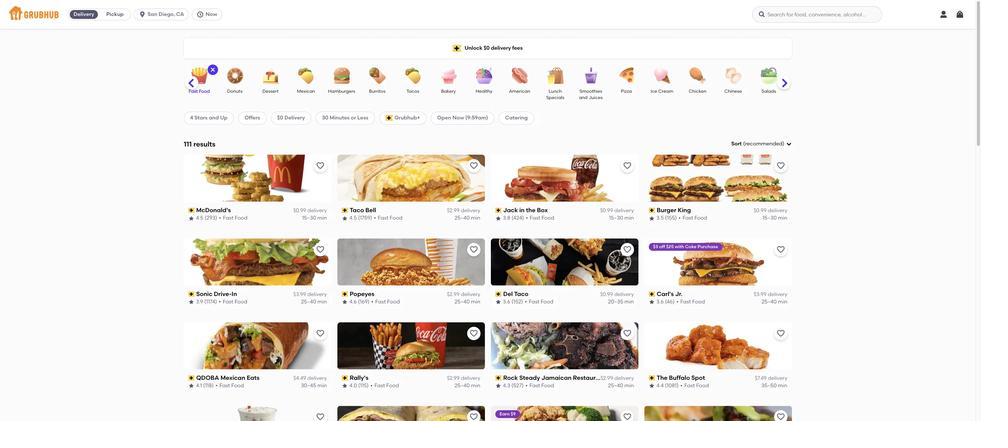 Task type: locate. For each thing, give the bounding box(es) containing it.
subscription pass image left popeyes
[[342, 292, 348, 297]]

subscription pass image left qdoba
[[188, 375, 195, 381]]

dessert image
[[258, 68, 284, 84]]

save this restaurant image for el pollo grill - bonita logo on the left
[[470, 413, 478, 421]]

fast down steady
[[530, 383, 540, 389]]

food for qdoba mexican eats
[[231, 383, 244, 389]]

4.1 (118)
[[196, 383, 214, 389]]

subscription pass image
[[342, 208, 348, 213], [649, 208, 656, 213], [188, 292, 195, 297], [496, 375, 502, 381], [649, 375, 656, 381]]

2 15–30 from the left
[[610, 215, 624, 221]]

$2.99
[[447, 207, 460, 214], [447, 291, 460, 298], [447, 375, 460, 381], [601, 375, 614, 381]]

(
[[744, 141, 746, 147]]

delivery inside button
[[74, 11, 94, 17]]

svg image
[[956, 10, 965, 19], [197, 11, 204, 18], [210, 67, 216, 73]]

minutes
[[330, 115, 350, 121]]

subscription pass image for qdoba mexican eats
[[188, 375, 195, 381]]

chicken image
[[685, 68, 711, 84]]

jack in the box logo image
[[491, 155, 639, 202]]

jamaican
[[542, 374, 572, 381]]

american
[[509, 89, 531, 94]]

save this restaurant image
[[316, 161, 325, 170], [316, 329, 325, 338], [623, 329, 632, 338], [777, 329, 786, 338], [777, 413, 786, 421]]

subscription pass image for popeyes
[[342, 292, 348, 297]]

2 $3.99 from the left
[[754, 291, 767, 298]]

1 horizontal spatial grubhub plus flag logo image
[[453, 45, 462, 52]]

star icon image for rock steady jamaican restaurant
[[496, 383, 501, 389]]

subscription pass image left del
[[496, 292, 502, 297]]

open now (9:59am)
[[437, 115, 488, 121]]

• for burger king
[[679, 215, 681, 221]]

taco up (152)
[[515, 290, 529, 297]]

$2.99 for popeyes
[[447, 291, 460, 298]]

svg image
[[940, 10, 949, 19], [139, 11, 146, 18], [759, 11, 766, 18], [786, 141, 792, 147]]

food right (46)
[[693, 299, 705, 305]]

save this restaurant button for 'rock steady jamaican restaurant logo'
[[621, 327, 634, 340]]

• right the (118) on the left bottom of page
[[216, 383, 218, 389]]

1 horizontal spatial $3.99 delivery
[[754, 291, 788, 298]]

delivery for steady
[[615, 375, 634, 381]]

fast for burger king
[[683, 215, 694, 221]]

del
[[504, 290, 513, 297]]

save this restaurant image
[[470, 161, 478, 170], [623, 161, 632, 170], [777, 161, 786, 170], [316, 245, 325, 254], [470, 245, 478, 254], [623, 245, 632, 254], [777, 245, 786, 254], [470, 329, 478, 338], [316, 413, 325, 421], [470, 413, 478, 421], [623, 413, 632, 421]]

3.6 down del
[[503, 299, 511, 305]]

2 horizontal spatial 15–30
[[763, 215, 777, 221]]

2 3.6 from the left
[[657, 299, 664, 305]]

now right open
[[453, 115, 464, 121]]

4.3
[[503, 383, 511, 389]]

fast down qdoba mexican eats
[[220, 383, 230, 389]]

(46)
[[666, 299, 675, 305]]

with
[[675, 244, 685, 249]]

svg image inside now button
[[197, 11, 204, 18]]

$0
[[484, 45, 490, 51], [277, 115, 283, 121]]

subscription pass image left burger
[[649, 208, 656, 213]]

food right "(169)"
[[387, 299, 400, 305]]

0 vertical spatial delivery
[[74, 11, 94, 17]]

20–35
[[608, 299, 624, 305]]

svg image inside field
[[786, 141, 792, 147]]

fast down king
[[683, 215, 694, 221]]

$0 right offers
[[277, 115, 283, 121]]

star icon image left the 4.5 (1759)
[[342, 215, 348, 221]]

0 vertical spatial taco
[[350, 207, 364, 214]]

del taco logo image
[[491, 238, 639, 286]]

$0.99 delivery for del taco
[[601, 291, 634, 298]]

3 15–30 min from the left
[[763, 215, 788, 221]]

• fast food down in
[[219, 299, 247, 305]]

fast for the buffalo spot
[[685, 383, 695, 389]]

3.6 down carl's
[[657, 299, 664, 305]]

4.5 (293)
[[196, 215, 217, 221]]

0 horizontal spatial 4.5
[[196, 215, 203, 221]]

(155)
[[666, 215, 677, 221]]

save this restaurant image for sonic drive-in logo at the left bottom of the page
[[316, 245, 325, 254]]

• for taco bell
[[374, 215, 376, 221]]

4.5 left (293)
[[196, 215, 203, 221]]

• fast food down box
[[526, 215, 555, 221]]

fast down the 'drive-'
[[223, 299, 233, 305]]

$7.49 delivery
[[755, 375, 788, 381]]

• right (46)
[[677, 299, 679, 305]]

• down bell
[[374, 215, 376, 221]]

1 horizontal spatial 4.5
[[350, 215, 357, 221]]

ice
[[651, 89, 658, 94]]

qdoba mexican eats logo image
[[184, 322, 332, 369]]

• fast food down mcdonald's
[[219, 215, 248, 221]]

• down steady
[[526, 383, 528, 389]]

grubhub plus flag logo image for grubhub+
[[386, 115, 393, 121]]

1 vertical spatial delivery
[[285, 115, 305, 121]]

main navigation navigation
[[0, 0, 976, 29]]

star icon image left 4.5 (293)
[[188, 215, 194, 221]]

food right (293)
[[235, 215, 248, 221]]

0 horizontal spatial now
[[206, 11, 217, 17]]

4
[[190, 115, 193, 121]]

0 horizontal spatial and
[[209, 115, 219, 121]]

1 horizontal spatial delivery
[[285, 115, 305, 121]]

jack in the box
[[504, 207, 548, 214]]

0 horizontal spatial grubhub plus flag logo image
[[386, 115, 393, 121]]

popeyes logo image
[[337, 238, 485, 286]]

food up purchase
[[695, 215, 708, 221]]

(169)
[[358, 299, 370, 305]]

min for jack in the box
[[625, 215, 634, 221]]

food down rock steady jamaican restaurant
[[542, 383, 554, 389]]

grubhub plus flag logo image left unlock
[[453, 45, 462, 52]]

1 vertical spatial taco
[[515, 290, 529, 297]]

star icon image left 4.0
[[342, 383, 348, 389]]

0 horizontal spatial $3.99 delivery
[[294, 291, 327, 298]]

(527)
[[512, 383, 524, 389]]

(118)
[[203, 383, 214, 389]]

star icon image for rally's
[[342, 383, 348, 389]]

save this restaurant image for mcdonald's
[[316, 161, 325, 170]]

food down qdoba mexican eats
[[231, 383, 244, 389]]

off
[[660, 244, 666, 249]]

• fast food for del taco
[[525, 299, 554, 305]]

star icon image left 3.6 (152)
[[496, 299, 501, 305]]

0 horizontal spatial 15–30 min
[[302, 215, 327, 221]]

tacos image
[[400, 68, 426, 84]]

chinese
[[725, 89, 742, 94]]

subscription pass image for burger king
[[649, 208, 656, 213]]

• fast food for carl's jr.
[[677, 299, 705, 305]]

and down smoothies
[[579, 95, 588, 100]]

subscription pass image left rock
[[496, 375, 502, 381]]

(293)
[[205, 215, 217, 221]]

save this restaurant image for taco bell logo
[[470, 161, 478, 170]]

2 horizontal spatial 15–30 min
[[763, 215, 788, 221]]

food right (152)
[[541, 299, 554, 305]]

delivery for king
[[768, 207, 788, 214]]

1 horizontal spatial mexican
[[297, 89, 315, 94]]

burger
[[657, 207, 677, 214]]

king
[[678, 207, 691, 214]]

subscription pass image for rally's
[[342, 375, 348, 381]]

food
[[199, 89, 210, 94], [235, 215, 248, 221], [390, 215, 403, 221], [542, 215, 555, 221], [695, 215, 708, 221], [235, 299, 247, 305], [387, 299, 400, 305], [541, 299, 554, 305], [693, 299, 705, 305], [231, 383, 244, 389], [387, 383, 399, 389], [542, 383, 554, 389], [697, 383, 709, 389]]

food down in
[[235, 299, 247, 305]]

fast right "(169)"
[[376, 299, 386, 305]]

delivery for bell
[[461, 207, 481, 214]]

$0.99 for mcdonald's
[[293, 207, 306, 214]]

box
[[537, 207, 548, 214]]

3.5
[[657, 215, 664, 221]]

0 vertical spatial now
[[206, 11, 217, 17]]

• fast food down qdoba mexican eats
[[216, 383, 244, 389]]

save this restaurant image for qdoba mexican eats
[[316, 329, 325, 338]]

food for burger king
[[695, 215, 708, 221]]

mexican down mexican image
[[297, 89, 315, 94]]

food for rally's
[[387, 383, 399, 389]]

)
[[783, 141, 785, 147]]

fast for jack in the box
[[530, 215, 541, 221]]

• fast food down spot at the bottom right of page
[[681, 383, 709, 389]]

• fast food down bell
[[374, 215, 403, 221]]

subscription pass image left taco bell
[[342, 208, 348, 213]]

$2.99 delivery for popeyes
[[447, 291, 481, 298]]

4.5 for taco bell
[[350, 215, 357, 221]]

4.6 (169)
[[350, 299, 370, 305]]

• fast food down jr.
[[677, 299, 705, 305]]

star icon image left "3.9"
[[188, 299, 194, 305]]

save this restaurant button for the wienerschnitzel logo
[[314, 411, 327, 421]]

star icon image left the 3.6 (46)
[[649, 299, 655, 305]]

carl's
[[657, 290, 674, 297]]

1 vertical spatial now
[[453, 115, 464, 121]]

star icon image left '4.1'
[[188, 383, 194, 389]]

1 15–30 min from the left
[[302, 215, 327, 221]]

0 horizontal spatial svg image
[[197, 11, 204, 18]]

25–40 min for rock steady jamaican restaurant
[[608, 383, 634, 389]]

$0.99 for jack in the box
[[601, 207, 614, 214]]

0 horizontal spatial 15–30
[[302, 215, 316, 221]]

1 $3.99 delivery from the left
[[294, 291, 327, 298]]

$3.99 for sonic drive-in
[[294, 291, 306, 298]]

ice cream
[[651, 89, 674, 94]]

$3.99 delivery for carl's jr.
[[754, 291, 788, 298]]

delivery for jr.
[[768, 291, 788, 298]]

$0.99
[[293, 207, 306, 214], [601, 207, 614, 214], [754, 207, 767, 214], [601, 291, 614, 298]]

subscription pass image left mcdonald's
[[188, 208, 195, 213]]

subscription pass image left sonic
[[188, 292, 195, 297]]

min
[[318, 215, 327, 221], [471, 215, 481, 221], [625, 215, 634, 221], [778, 215, 788, 221], [318, 299, 327, 305], [471, 299, 481, 305], [625, 299, 634, 305], [778, 299, 788, 305], [318, 383, 327, 389], [471, 383, 481, 389], [625, 383, 634, 389], [778, 383, 788, 389]]

star icon image left 4.4
[[649, 383, 655, 389]]

grubhub plus flag logo image left grubhub+ on the top left of page
[[386, 115, 393, 121]]

save this restaurant button for the "jack in the box logo"
[[621, 159, 634, 172]]

• fast food for rock steady jamaican restaurant
[[526, 383, 554, 389]]

subscription pass image left carl's
[[649, 292, 656, 297]]

eats
[[247, 374, 260, 381]]

• right "(169)"
[[372, 299, 374, 305]]

subscription pass image left the
[[649, 375, 656, 381]]

• down jack in the box
[[526, 215, 528, 221]]

dessert
[[263, 89, 279, 94]]

star icon image for the buffalo spot
[[649, 383, 655, 389]]

0 horizontal spatial $3.99
[[294, 291, 306, 298]]

1 horizontal spatial and
[[579, 95, 588, 100]]

• for carl's jr.
[[677, 299, 679, 305]]

1 horizontal spatial 3.6
[[657, 299, 664, 305]]

fast down spot at the bottom right of page
[[685, 383, 695, 389]]

• right (155)
[[679, 215, 681, 221]]

1 15–30 from the left
[[302, 215, 316, 221]]

mexican
[[297, 89, 315, 94], [221, 374, 245, 381]]

star icon image left 3.5
[[649, 215, 655, 221]]

food for the buffalo spot
[[697, 383, 709, 389]]

35–50
[[762, 383, 777, 389]]

fast
[[189, 89, 198, 94], [223, 215, 234, 221], [378, 215, 389, 221], [530, 215, 541, 221], [683, 215, 694, 221], [223, 299, 233, 305], [376, 299, 386, 305], [529, 299, 540, 305], [681, 299, 691, 305], [220, 383, 230, 389], [375, 383, 385, 389], [530, 383, 540, 389], [685, 383, 695, 389]]

2 15–30 min from the left
[[610, 215, 634, 221]]

now right ca
[[206, 11, 217, 17]]

star icon image left 4.6
[[342, 299, 348, 305]]

food right (115)
[[387, 383, 399, 389]]

25–40 for taco bell
[[455, 215, 470, 221]]

star icon image left 4.3
[[496, 383, 501, 389]]

• down the buffalo spot
[[681, 383, 683, 389]]

lumi logo image
[[645, 406, 792, 421]]

save this restaurant button for the buffalo spot logo on the right of page
[[775, 327, 788, 340]]

1 horizontal spatial taco
[[515, 290, 529, 297]]

bakery image
[[436, 68, 462, 84]]

1 4.5 from the left
[[196, 215, 203, 221]]

burritos image
[[365, 68, 391, 84]]

(9:59am)
[[466, 115, 488, 121]]

$2.99 for rock steady jamaican restaurant
[[601, 375, 614, 381]]

jack
[[504, 207, 518, 214]]

sonic drive-in logo image
[[184, 238, 332, 286]]

and left up
[[209, 115, 219, 121]]

0 horizontal spatial mexican
[[221, 374, 245, 381]]

subscription pass image
[[188, 208, 195, 213], [496, 208, 502, 213], [342, 292, 348, 297], [496, 292, 502, 297], [649, 292, 656, 297], [188, 375, 195, 381], [342, 375, 348, 381]]

• right (293)
[[219, 215, 221, 221]]

food down box
[[542, 215, 555, 221]]

$0.99 delivery for mcdonald's
[[293, 207, 327, 214]]

the buffalo spot
[[657, 374, 706, 381]]

hamburgers
[[328, 89, 355, 94]]

1 horizontal spatial 15–30
[[610, 215, 624, 221]]

fast down jr.
[[681, 299, 691, 305]]

0 horizontal spatial $0
[[277, 115, 283, 121]]

carl's jr.
[[657, 290, 683, 297]]

1 $3.99 from the left
[[294, 291, 306, 298]]

mexican left eats
[[221, 374, 245, 381]]

save this restaurant button for del taco logo
[[621, 243, 634, 256]]

qdoba mexican eats
[[196, 374, 260, 381]]

2 4.5 from the left
[[350, 215, 357, 221]]

• fast food right (115)
[[371, 383, 399, 389]]

save this restaurant image for the buffalo spot
[[777, 329, 786, 338]]

30–45 min
[[301, 383, 327, 389]]

star icon image left 3.8
[[496, 215, 501, 221]]

$0 right unlock
[[484, 45, 490, 51]]

$0.99 for del taco
[[601, 291, 614, 298]]

hamburgers image
[[329, 68, 355, 84]]

svg image inside san diego, ca button
[[139, 11, 146, 18]]

earn
[[500, 412, 510, 417]]

el pollo grill - bonita logo image
[[337, 406, 485, 421]]

min for rock steady jamaican restaurant
[[625, 383, 634, 389]]

now button
[[192, 9, 225, 20]]

star icon image
[[188, 215, 194, 221], [342, 215, 348, 221], [496, 215, 501, 221], [649, 215, 655, 221], [188, 299, 194, 305], [342, 299, 348, 305], [496, 299, 501, 305], [649, 299, 655, 305], [188, 383, 194, 389], [342, 383, 348, 389], [496, 383, 501, 389], [649, 383, 655, 389]]

• down the 'drive-'
[[219, 299, 221, 305]]

subscription pass image left rally's
[[342, 375, 348, 381]]

0 vertical spatial and
[[579, 95, 588, 100]]

1 horizontal spatial svg image
[[210, 67, 216, 73]]

0 vertical spatial grubhub plus flag logo image
[[453, 45, 462, 52]]

3.6 for carl's jr.
[[657, 299, 664, 305]]

taco
[[350, 207, 364, 214], [515, 290, 529, 297]]

delivery
[[491, 45, 511, 51], [308, 207, 327, 214], [461, 207, 481, 214], [615, 207, 634, 214], [768, 207, 788, 214], [308, 291, 327, 298], [461, 291, 481, 298], [615, 291, 634, 298], [768, 291, 788, 298], [308, 375, 327, 381], [461, 375, 481, 381], [615, 375, 634, 381], [768, 375, 788, 381]]

fast right (152)
[[529, 299, 540, 305]]

the
[[657, 374, 668, 381]]

3 15–30 from the left
[[763, 215, 777, 221]]

fast right (115)
[[375, 383, 385, 389]]

coke
[[686, 244, 697, 249]]

4.4
[[657, 383, 664, 389]]

star icon image for del taco
[[496, 299, 501, 305]]

catering
[[505, 115, 528, 121]]

save this restaurant image for rally's logo
[[470, 329, 478, 338]]

fast down mcdonald's
[[223, 215, 234, 221]]

• fast food right "(169)"
[[372, 299, 400, 305]]

1 3.6 from the left
[[503, 299, 511, 305]]

• fast food for rally's
[[371, 383, 399, 389]]

0 horizontal spatial delivery
[[74, 11, 94, 17]]

star icon image for popeyes
[[342, 299, 348, 305]]

(115)
[[358, 383, 369, 389]]

1 horizontal spatial $0
[[484, 45, 490, 51]]

fast down the
[[530, 215, 541, 221]]

fast right (1759) in the bottom of the page
[[378, 215, 389, 221]]

delivery left 30
[[285, 115, 305, 121]]

3.5 (155)
[[657, 215, 677, 221]]

delivery left pickup
[[74, 11, 94, 17]]

subscription pass image for rock steady jamaican restaurant
[[496, 375, 502, 381]]

• right (152)
[[525, 299, 527, 305]]

None field
[[732, 140, 792, 148]]

0 horizontal spatial 3.6
[[503, 299, 511, 305]]

$2.99 delivery for rally's
[[447, 375, 481, 381]]

food for sonic drive-in
[[235, 299, 247, 305]]

lunch specials
[[547, 89, 565, 100]]

food right (1759) in the bottom of the page
[[390, 215, 403, 221]]

2 $3.99 delivery from the left
[[754, 291, 788, 298]]

bell
[[366, 207, 376, 214]]

min for rally's
[[471, 383, 481, 389]]

taco up the 4.5 (1759)
[[350, 207, 364, 214]]

$0.99 delivery
[[293, 207, 327, 214], [601, 207, 634, 214], [754, 207, 788, 214], [601, 291, 634, 298]]

4.5 left (1759) in the bottom of the page
[[350, 215, 357, 221]]

subscription pass image left jack
[[496, 208, 502, 213]]

delivery for taco
[[615, 291, 634, 298]]

or
[[351, 115, 356, 121]]

sort
[[732, 141, 742, 147]]

•
[[219, 215, 221, 221], [374, 215, 376, 221], [526, 215, 528, 221], [679, 215, 681, 221], [219, 299, 221, 305], [372, 299, 374, 305], [525, 299, 527, 305], [677, 299, 679, 305], [216, 383, 218, 389], [371, 383, 373, 389], [526, 383, 528, 389], [681, 383, 683, 389]]

1 horizontal spatial $3.99
[[754, 291, 767, 298]]

15–30 min for jack in the box
[[610, 215, 634, 221]]

bakery
[[441, 89, 456, 94]]

grubhub plus flag logo image
[[453, 45, 462, 52], [386, 115, 393, 121]]

fast down fast food image
[[189, 89, 198, 94]]

• fast food right (152)
[[525, 299, 554, 305]]

• fast food down steady
[[526, 383, 554, 389]]

1 horizontal spatial 15–30 min
[[610, 215, 634, 221]]

• right (115)
[[371, 383, 373, 389]]

lunch
[[549, 89, 562, 94]]

popeyes
[[350, 290, 375, 297]]

delivery for mexican
[[308, 375, 327, 381]]

1 vertical spatial grubhub plus flag logo image
[[386, 115, 393, 121]]

25–40 min for taco bell
[[455, 215, 481, 221]]

$2.99 delivery
[[447, 207, 481, 214], [447, 291, 481, 298], [447, 375, 481, 381], [601, 375, 634, 381]]

mexican image
[[293, 68, 319, 84]]

25–40 for popeyes
[[455, 299, 470, 305]]

fast for taco bell
[[378, 215, 389, 221]]

food down spot at the bottom right of page
[[697, 383, 709, 389]]

25–40 min
[[455, 215, 481, 221], [301, 299, 327, 305], [455, 299, 481, 305], [762, 299, 788, 305], [455, 383, 481, 389], [608, 383, 634, 389]]

steady
[[520, 374, 540, 381]]

• fast food for burger king
[[679, 215, 708, 221]]

unlock
[[465, 45, 483, 51]]

drive-
[[214, 290, 232, 297]]

• fast food
[[219, 215, 248, 221], [374, 215, 403, 221], [526, 215, 555, 221], [679, 215, 708, 221], [219, 299, 247, 305], [372, 299, 400, 305], [525, 299, 554, 305], [677, 299, 705, 305], [216, 383, 244, 389], [371, 383, 399, 389], [526, 383, 554, 389], [681, 383, 709, 389]]

• fast food down king
[[679, 215, 708, 221]]

15–30 min for mcdonald's
[[302, 215, 327, 221]]

• for popeyes
[[372, 299, 374, 305]]



Task type: vqa. For each thing, say whether or not it's contained in the screenshot.


Task type: describe. For each thing, give the bounding box(es) containing it.
rock steady jamaican restaurant
[[504, 374, 606, 381]]

25–40 for rock steady jamaican restaurant
[[608, 383, 624, 389]]

save this restaurant image for del taco logo
[[623, 245, 632, 254]]

donuts image
[[222, 68, 248, 84]]

subscription pass image for taco bell
[[342, 208, 348, 213]]

• fast food for mcdonald's
[[219, 215, 248, 221]]

specials
[[547, 95, 565, 100]]

15–30 min for burger king
[[763, 215, 788, 221]]

min for sonic drive-in
[[318, 299, 327, 305]]

save this restaurant image for rock steady jamaican restaurant
[[623, 329, 632, 338]]

donuts
[[227, 89, 243, 94]]

4.5 for mcdonald's
[[196, 215, 203, 221]]

yoshinoya logo image
[[491, 406, 639, 421]]

mcdonald's
[[196, 207, 231, 214]]

20–35 min
[[608, 299, 634, 305]]

unlock $0 delivery fees
[[465, 45, 523, 51]]

star icon image for mcdonald's
[[188, 215, 194, 221]]

$2.99 for rally's
[[447, 375, 460, 381]]

• fast food for the buffalo spot
[[681, 383, 709, 389]]

(424)
[[512, 215, 524, 221]]

fast food
[[189, 89, 210, 94]]

$3
[[654, 244, 659, 249]]

american image
[[507, 68, 533, 84]]

fast for qdoba mexican eats
[[220, 383, 230, 389]]

open
[[437, 115, 452, 121]]

food for mcdonald's
[[235, 215, 248, 221]]

subscription pass image for jack in the box
[[496, 208, 502, 213]]

taco bell
[[350, 207, 376, 214]]

jr.
[[676, 290, 683, 297]]

del taco
[[504, 290, 529, 297]]

chinese image
[[721, 68, 747, 84]]

25–40 min for rally's
[[455, 383, 481, 389]]

restaurant
[[573, 374, 606, 381]]

mcdonald's logo image
[[184, 155, 332, 202]]

subscription pass image for the buffalo spot
[[649, 375, 656, 381]]

$0.99 delivery for jack in the box
[[601, 207, 634, 214]]

fees
[[513, 45, 523, 51]]

pizza
[[621, 89, 632, 94]]

3.8 (424)
[[503, 215, 524, 221]]

none field containing sort
[[732, 140, 792, 148]]

save this restaurant button for taco bell logo
[[467, 159, 481, 172]]

min for qdoba mexican eats
[[318, 383, 327, 389]]

lunch specials image
[[543, 68, 569, 84]]

save this restaurant button for the lumi logo
[[775, 411, 788, 421]]

smoothies
[[580, 89, 603, 94]]

save this restaurant button for mcdonald's logo
[[314, 159, 327, 172]]

in
[[520, 207, 525, 214]]

• for jack in the box
[[526, 215, 528, 221]]

delivery for buffalo
[[768, 375, 788, 381]]

sonic drive-in
[[196, 290, 237, 297]]

burger king logo image
[[645, 155, 792, 202]]

delivery for drive-
[[308, 291, 327, 298]]

star icon image for carl's jr.
[[649, 299, 655, 305]]

35–50 min
[[762, 383, 788, 389]]

30–45
[[301, 383, 316, 389]]

min for carl's jr.
[[778, 299, 788, 305]]

$4.49 delivery
[[294, 375, 327, 381]]

• for rally's
[[371, 383, 373, 389]]

sort ( recommended )
[[732, 141, 785, 147]]

0 horizontal spatial taco
[[350, 207, 364, 214]]

0 vertical spatial $0
[[484, 45, 490, 51]]

15–30 for burger king
[[763, 215, 777, 221]]

spot
[[692, 374, 706, 381]]

$2.99 delivery for rock steady jamaican restaurant
[[601, 375, 634, 381]]

pickup
[[106, 11, 124, 17]]

save this restaurant button for rally's logo
[[467, 327, 481, 340]]

$2.99 delivery for taco bell
[[447, 207, 481, 214]]

• for sonic drive-in
[[219, 299, 221, 305]]

star icon image for taco bell
[[342, 215, 348, 221]]

and inside smoothies and juices
[[579, 95, 588, 100]]

save this restaurant button for popeyes logo at bottom left
[[467, 243, 481, 256]]

pizza image
[[614, 68, 640, 84]]

4.0
[[350, 383, 357, 389]]

4.4 (1081)
[[657, 383, 679, 389]]

2 horizontal spatial svg image
[[956, 10, 965, 19]]

save this restaurant image for the wienerschnitzel logo
[[316, 413, 325, 421]]

$2.99 for taco bell
[[447, 207, 460, 214]]

up
[[220, 115, 228, 121]]

30 minutes or less
[[322, 115, 369, 121]]

• fast food for sonic drive-in
[[219, 299, 247, 305]]

carl's jr. logo image
[[645, 238, 792, 286]]

healthy
[[476, 89, 493, 94]]

$7.49
[[755, 375, 767, 381]]

1 horizontal spatial now
[[453, 115, 464, 121]]

subscription pass image for del taco
[[496, 292, 502, 297]]

subscription pass image for sonic drive-in
[[188, 292, 195, 297]]

delivery button
[[68, 9, 99, 20]]

111 results
[[184, 140, 216, 148]]

4 stars and up
[[190, 115, 228, 121]]

star icon image for sonic drive-in
[[188, 299, 194, 305]]

• fast food for taco bell
[[374, 215, 403, 221]]

min for taco bell
[[471, 215, 481, 221]]

salads image
[[756, 68, 782, 84]]

fast for rally's
[[375, 383, 385, 389]]

3.6 for del taco
[[503, 299, 511, 305]]

pickup button
[[99, 9, 131, 20]]

(1174)
[[204, 299, 217, 305]]

tacos
[[407, 89, 419, 94]]

smoothies and juices image
[[578, 68, 604, 84]]

juices
[[589, 95, 603, 100]]

less
[[358, 115, 369, 121]]

save this restaurant button for qdoba mexican eats logo
[[314, 327, 327, 340]]

fast for rock steady jamaican restaurant
[[530, 383, 540, 389]]

4.6
[[350, 299, 357, 305]]

min for burger king
[[778, 215, 788, 221]]

ca
[[176, 11, 184, 17]]

grubhub plus flag logo image for unlock $0 delivery fees
[[453, 45, 462, 52]]

1 vertical spatial and
[[209, 115, 219, 121]]

subscription pass image for mcdonald's
[[188, 208, 195, 213]]

food for rock steady jamaican restaurant
[[542, 383, 554, 389]]

3.8
[[503, 215, 511, 221]]

4.1
[[196, 383, 202, 389]]

15–30 for mcdonald's
[[302, 215, 316, 221]]

save this restaurant image for burger king logo
[[777, 161, 786, 170]]

sonic
[[196, 290, 213, 297]]

grubhub+
[[395, 115, 420, 121]]

the
[[526, 207, 536, 214]]

3.6 (46)
[[657, 299, 675, 305]]

rally's logo image
[[337, 322, 485, 369]]

fast food image
[[186, 68, 212, 84]]

san diego, ca
[[148, 11, 184, 17]]

4.0 (115)
[[350, 383, 369, 389]]

taco bell logo image
[[337, 155, 485, 202]]

food for popeyes
[[387, 299, 400, 305]]

rock steady jamaican restaurant logo image
[[491, 322, 639, 369]]

food for taco bell
[[390, 215, 403, 221]]

$0.99 for burger king
[[754, 207, 767, 214]]

cream
[[659, 89, 674, 94]]

3.9
[[196, 299, 203, 305]]

diego,
[[159, 11, 175, 17]]

$0 delivery
[[277, 115, 305, 121]]

recommended
[[746, 141, 783, 147]]

ice cream image
[[649, 68, 675, 84]]

healthy image
[[471, 68, 497, 84]]

$25
[[667, 244, 674, 249]]

• for del taco
[[525, 299, 527, 305]]

the buffalo spot logo image
[[645, 322, 792, 369]]

san
[[148, 11, 157, 17]]

now inside button
[[206, 11, 217, 17]]

15–30 for jack in the box
[[610, 215, 624, 221]]

0 vertical spatial mexican
[[297, 89, 315, 94]]

food for jack in the box
[[542, 215, 555, 221]]

smoothies and juices
[[579, 89, 603, 100]]

save this restaurant image for popeyes logo at bottom left
[[470, 245, 478, 254]]

25–40 min for sonic drive-in
[[301, 299, 327, 305]]

burger king
[[657, 207, 691, 214]]

1 vertical spatial mexican
[[221, 374, 245, 381]]

save this restaurant image for the "jack in the box logo"
[[623, 161, 632, 170]]

$3 off $25 with coke purchase
[[654, 244, 719, 249]]

purchase
[[698, 244, 719, 249]]

wienerschnitzel logo image
[[184, 406, 332, 421]]

burritos
[[369, 89, 386, 94]]

fast for mcdonald's
[[223, 215, 234, 221]]

save this restaurant button for sonic drive-in logo at the left bottom of the page
[[314, 243, 327, 256]]

san diego, ca button
[[134, 9, 192, 20]]

4.3 (527)
[[503, 383, 524, 389]]

min for mcdonald's
[[318, 215, 327, 221]]

30
[[322, 115, 329, 121]]

save this restaurant button for burger king logo
[[775, 159, 788, 172]]

fast for sonic drive-in
[[223, 299, 233, 305]]

rock
[[504, 374, 518, 381]]

(1081)
[[665, 383, 679, 389]]

1 vertical spatial $0
[[277, 115, 283, 121]]

salads
[[762, 89, 777, 94]]

25–40 for carl's jr.
[[762, 299, 777, 305]]

food down fast food image
[[199, 89, 210, 94]]

offers
[[245, 115, 260, 121]]

food for carl's jr.
[[693, 299, 705, 305]]

• fast food for qdoba mexican eats
[[216, 383, 244, 389]]

• fast food for popeyes
[[372, 299, 400, 305]]

fast for popeyes
[[376, 299, 386, 305]]

Search for food, convenience, alcohol... search field
[[753, 6, 883, 23]]



